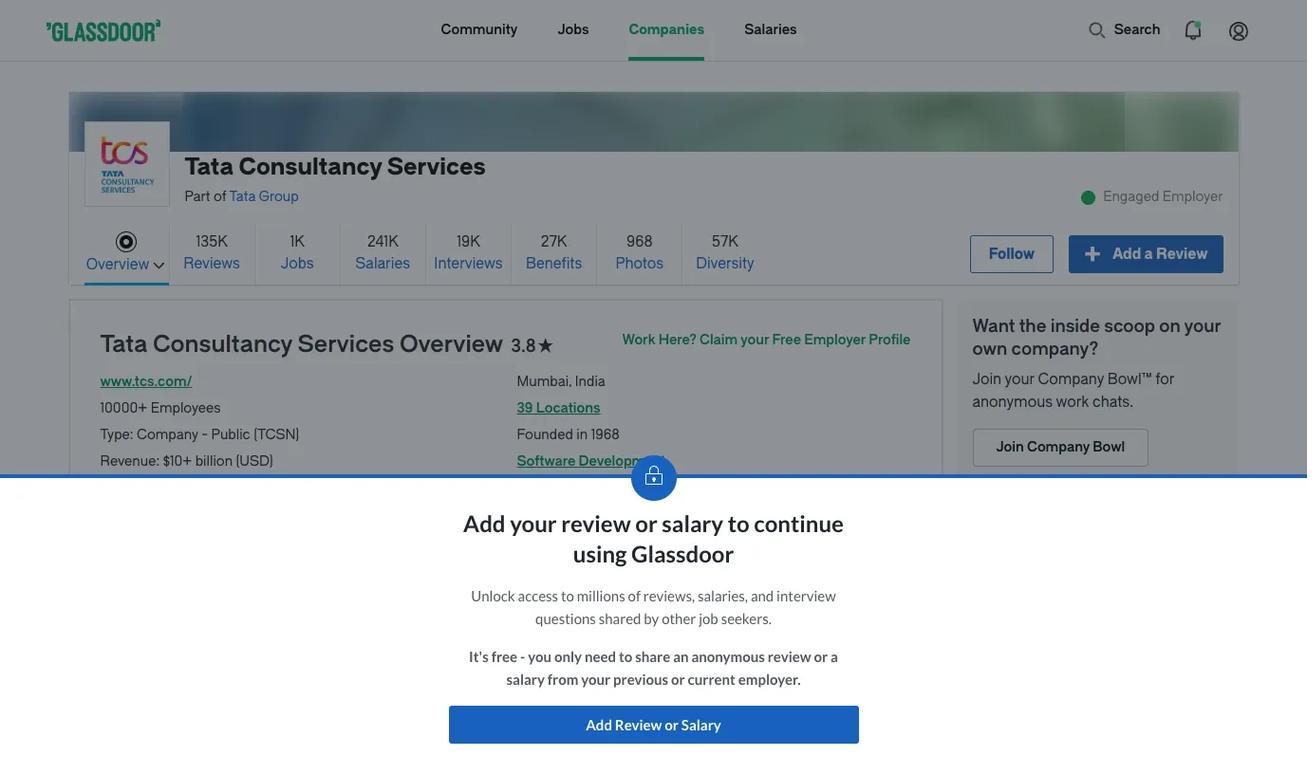 Task type: locate. For each thing, give the bounding box(es) containing it.
:
[[193, 489, 197, 507]]

reviews,
[[644, 588, 695, 605]]

0 vertical spatial employer
[[1163, 189, 1223, 205]]

2 vertical spatial add
[[586, 717, 612, 734]]

of up shared
[[628, 588, 641, 605]]

locations
[[536, 401, 601, 417]]

solutions
[[533, 527, 590, 543]]

your right join
[[1005, 371, 1035, 388]]

0 vertical spatial the
[[1019, 316, 1047, 337]]

questions
[[536, 610, 596, 628]]

39 locations link
[[517, 401, 601, 417]]

of inside the unlock access to millions of reviews, salaries, and interview questions shared by other job seekers.
[[628, 588, 641, 605]]

partnering
[[764, 527, 829, 543]]

employer right "free"
[[804, 332, 866, 348]]

your inside add your review or salary to continue using glassdoor
[[510, 510, 557, 537]]

software
[[517, 454, 576, 470]]

unlock
[[471, 588, 515, 605]]

to
[[728, 510, 750, 537], [561, 588, 574, 605], [619, 648, 633, 666]]

of right part
[[214, 189, 226, 205]]

0 horizontal spatial of
[[100, 546, 113, 562]]

jobs
[[558, 22, 589, 38], [281, 255, 314, 272]]

1 horizontal spatial the
[[1019, 316, 1047, 337]]

anonymous inside join your company bowl™ for anonymous work chats.
[[973, 394, 1053, 411]]

review inside add your review or salary to continue using glassdoor
[[561, 510, 631, 537]]

1 horizontal spatial to
[[619, 648, 633, 666]]

the inside want the inside scoop on your own company?
[[1019, 316, 1047, 337]]

benefits
[[526, 255, 582, 272]]

company inside join your company bowl™ for anonymous work chats.
[[1038, 371, 1104, 388]]

1 horizontal spatial in
[[577, 427, 588, 443]]

1 horizontal spatial salary
[[662, 510, 724, 537]]

0 vertical spatial to
[[728, 510, 750, 537]]

of for unlock
[[628, 588, 641, 605]]

your inside want the inside scoop on your own company?
[[1184, 316, 1221, 337]]

0 vertical spatial review
[[561, 510, 631, 537]]

review up years.
[[561, 510, 631, 537]]

a inside it's free - you only need to share an anonymous review or a salary from your previous or current employer.
[[831, 648, 838, 666]]

salary up glassdoor
[[662, 510, 724, 537]]

1 vertical spatial for
[[508, 546, 526, 562]]

shared
[[599, 610, 641, 628]]

- left the public
[[202, 427, 208, 443]]

add down need
[[586, 717, 612, 734]]

1 horizontal spatial -
[[520, 648, 525, 666]]

scoop
[[1104, 316, 1155, 337]]

an right share
[[673, 648, 689, 666]]

2 vertical spatial services
[[213, 527, 268, 543]]

add review or salary button
[[449, 706, 859, 744]]

- left you
[[520, 648, 525, 666]]

1 horizontal spatial of
[[214, 189, 226, 205]]

consulting-
[[701, 546, 774, 562]]

services inside tata consultancy services part of tata group
[[387, 154, 486, 180]]

0 horizontal spatial anonymous
[[692, 648, 765, 666]]

1 horizontal spatial overview
[[400, 331, 503, 358]]

1 vertical spatial overview
[[400, 331, 503, 358]]

0 horizontal spatial an
[[284, 527, 300, 543]]

of
[[214, 189, 226, 205], [100, 546, 113, 562], [628, 588, 641, 605]]

0 vertical spatial salaries
[[745, 22, 797, 38]]

from
[[548, 671, 579, 688]]

logo image
[[85, 122, 169, 206]]

in left 1968
[[577, 427, 588, 443]]

an
[[284, 527, 300, 543], [673, 648, 689, 666]]

1 vertical spatial -
[[520, 648, 525, 666]]

27k
[[541, 233, 567, 250]]

1 vertical spatial an
[[673, 648, 689, 666]]

an right is
[[284, 527, 300, 543]]

consultancy inside tata consultancy services is an it services, consulting and business solutions organization that has been partnering with many of the world's largest businesses in their transformation journeys for over 50 years. tcs offers a consulting-led, cognitive powered, integrated
[[130, 527, 209, 543]]

inside
[[1051, 316, 1100, 337]]

tata inside tata consultancy services is an it services, consulting and business solutions organization that has been partnering with many of the world's largest businesses in their transformation journeys for over 50 years. tcs offers a consulting-led, cognitive powered, integrated
[[100, 527, 127, 543]]

tata up www.tcs.com/
[[100, 331, 147, 358]]

a
[[1145, 246, 1153, 263], [690, 546, 698, 562], [831, 648, 838, 666]]

- for you
[[520, 648, 525, 666]]

1 horizontal spatial company
[[1038, 371, 1104, 388]]

founded in 1968
[[517, 427, 620, 443]]

overview left 3.8
[[400, 331, 503, 358]]

for inside tata consultancy services is an it services, consulting and business solutions organization that has been partnering with many of the world's largest businesses in their transformation journeys for over 50 years. tcs offers a consulting-led, cognitive powered, integrated
[[508, 546, 526, 562]]

the up company?
[[1019, 316, 1047, 337]]

want
[[973, 316, 1015, 337]]

current
[[688, 671, 736, 688]]

employees
[[151, 401, 221, 417]]

tata group logo image
[[100, 650, 131, 680]]

2 horizontal spatial add
[[1113, 246, 1141, 263]]

your right on
[[1184, 316, 1221, 337]]

businesses
[[234, 546, 304, 562]]

1k jobs
[[281, 233, 314, 272]]

0 vertical spatial for
[[1156, 371, 1174, 388]]

or down interview
[[814, 648, 828, 666]]

or up tcs on the bottom left of page
[[635, 510, 658, 537]]

0 horizontal spatial review
[[561, 510, 631, 537]]

and up journeys
[[446, 527, 470, 543]]

0 horizontal spatial salary
[[506, 671, 545, 688]]

review inside "button"
[[615, 717, 662, 734]]

using
[[573, 540, 627, 568]]

an inside tata consultancy services is an it services, consulting and business solutions organization that has been partnering with many of the world's largest businesses in their transformation journeys for over 50 years. tcs offers a consulting-led, cognitive powered, integrated
[[284, 527, 300, 543]]

or inside "button"
[[665, 717, 679, 734]]

2 vertical spatial to
[[619, 648, 633, 666]]

engaged employer
[[1103, 189, 1223, 205]]

salaries,
[[698, 588, 748, 605]]

0 horizontal spatial add
[[463, 510, 506, 537]]

1 vertical spatial consultancy
[[153, 331, 292, 358]]

with
[[832, 527, 858, 543]]

or
[[635, 510, 658, 537], [814, 648, 828, 666], [671, 671, 685, 688], [665, 717, 679, 734]]

57k
[[712, 233, 738, 250]]

consultancy up group
[[239, 154, 382, 180]]

0 vertical spatial salary
[[662, 510, 724, 537]]

0 horizontal spatial for
[[508, 546, 526, 562]]

billion
[[195, 454, 233, 470]]

review down engaged employer on the right top of page
[[1156, 246, 1208, 263]]

job
[[699, 610, 718, 628]]

1 horizontal spatial add
[[586, 717, 612, 734]]

share
[[635, 648, 671, 666]]

0 horizontal spatial a
[[690, 546, 698, 562]]

company down '10000+ employees'
[[137, 427, 198, 443]]

your up over
[[510, 510, 557, 537]]

a down that
[[690, 546, 698, 562]]

services for tata consultancy services
[[387, 154, 486, 180]]

0 vertical spatial a
[[1145, 246, 1153, 263]]

2 vertical spatial of
[[628, 588, 641, 605]]

0 horizontal spatial in
[[308, 546, 319, 562]]

1 horizontal spatial and
[[751, 588, 774, 605]]

organization
[[594, 527, 672, 543]]

1 horizontal spatial jobs
[[558, 22, 589, 38]]

0 vertical spatial services
[[387, 154, 486, 180]]

tcs
[[619, 546, 647, 562]]

2 horizontal spatial of
[[628, 588, 641, 605]]

0 vertical spatial anonymous
[[973, 394, 1053, 411]]

1 horizontal spatial review
[[1156, 246, 1208, 263]]

1 vertical spatial employer
[[804, 332, 866, 348]]

own
[[973, 339, 1008, 360]]

the
[[1019, 316, 1047, 337], [116, 546, 137, 562]]

anonymous down join
[[973, 394, 1053, 411]]

(tcsn)
[[254, 427, 299, 443]]

of inside tata consultancy services part of tata group
[[214, 189, 226, 205]]

of for tata
[[214, 189, 226, 205]]

largest
[[188, 546, 230, 562]]

1 vertical spatial to
[[561, 588, 574, 605]]

to right need
[[619, 648, 633, 666]]

salary down you
[[506, 671, 545, 688]]

employer
[[1163, 189, 1223, 205], [804, 332, 866, 348]]

a down engaged employer on the right top of page
[[1145, 246, 1153, 263]]

the inside tata consultancy services is an it services, consulting and business solutions organization that has been partnering with many of the world's largest businesses in their transformation journeys for over 50 years. tcs offers a consulting-led, cognitive powered, integrated
[[116, 546, 137, 562]]

2 vertical spatial consultancy
[[130, 527, 209, 543]]

1 horizontal spatial review
[[768, 648, 811, 666]]

19k
[[457, 233, 480, 250]]

continue
[[754, 510, 844, 537]]

add down engaged
[[1113, 246, 1141, 263]]

revenue: $10+ billion (usd)
[[100, 454, 273, 470]]

1 vertical spatial services
[[298, 331, 394, 358]]

1 horizontal spatial anonymous
[[973, 394, 1053, 411]]

1 vertical spatial and
[[751, 588, 774, 605]]

135k reviews
[[183, 233, 240, 272]]

0 vertical spatial add
[[1113, 246, 1141, 263]]

tata for is
[[100, 527, 127, 543]]

1 horizontal spatial salaries
[[745, 22, 797, 38]]

241k
[[367, 233, 398, 250]]

consulting
[[377, 527, 443, 543]]

consultancy up 'world's'
[[130, 527, 209, 543]]

to right has
[[728, 510, 750, 537]]

1 vertical spatial a
[[690, 546, 698, 562]]

it's free - you only need to share an anonymous review or a salary from your previous or current employer.
[[469, 648, 838, 688]]

0 vertical spatial -
[[202, 427, 208, 443]]

1 vertical spatial review
[[768, 648, 811, 666]]

anonymous inside it's free - you only need to share an anonymous review or a salary from your previous or current employer.
[[692, 648, 765, 666]]

- inside it's free - you only need to share an anonymous review or a salary from your previous or current employer.
[[520, 648, 525, 666]]

0 vertical spatial overview
[[86, 256, 149, 273]]

1 horizontal spatial for
[[1156, 371, 1174, 388]]

0 horizontal spatial -
[[202, 427, 208, 443]]

your down need
[[581, 671, 611, 688]]

2 vertical spatial a
[[831, 648, 838, 666]]

tata consultancy services part of tata group
[[185, 154, 486, 205]]

company?
[[1012, 339, 1099, 360]]

0 vertical spatial an
[[284, 527, 300, 543]]

of inside tata consultancy services is an it services, consulting and business solutions organization that has been partnering with many of the world's largest businesses in their transformation journeys for over 50 years. tcs offers a consulting-led, cognitive powered, integrated
[[100, 546, 113, 562]]

0 horizontal spatial jobs
[[281, 255, 314, 272]]

0 horizontal spatial and
[[446, 527, 470, 543]]

1 horizontal spatial an
[[673, 648, 689, 666]]

3.8
[[511, 336, 536, 357]]

community
[[441, 22, 518, 38]]

tata for overview
[[100, 331, 147, 358]]

0 horizontal spatial to
[[561, 588, 574, 605]]

1 vertical spatial anonymous
[[692, 648, 765, 666]]

0 vertical spatial company
[[1038, 371, 1104, 388]]

0 vertical spatial consultancy
[[239, 154, 382, 180]]

consultancy up employees
[[153, 331, 292, 358]]

a down interview
[[831, 648, 838, 666]]

0 horizontal spatial overview
[[86, 256, 149, 273]]

competitors :
[[100, 489, 201, 507]]

diversity
[[696, 255, 754, 272]]

consultancy inside tata consultancy services part of tata group
[[239, 154, 382, 180]]

2 horizontal spatial to
[[728, 510, 750, 537]]

jobs left companies
[[558, 22, 589, 38]]

company up work on the right bottom
[[1038, 371, 1104, 388]]

add inside "button"
[[586, 717, 612, 734]]

1968
[[591, 427, 620, 443]]

or inside add your review or salary to continue using glassdoor
[[635, 510, 658, 537]]

tata up powered,
[[100, 527, 127, 543]]

work
[[622, 332, 655, 348]]

your left "free"
[[741, 332, 769, 348]]

part
[[185, 189, 210, 205]]

0 vertical spatial and
[[446, 527, 470, 543]]

or left 'salary'
[[665, 717, 679, 734]]

1 vertical spatial company
[[137, 427, 198, 443]]

employer.
[[738, 671, 801, 688]]

employer right engaged
[[1163, 189, 1223, 205]]

to up questions
[[561, 588, 574, 605]]

review up employer.
[[768, 648, 811, 666]]

previous
[[613, 671, 669, 688]]

jobs down 1k
[[281, 255, 314, 272]]

anonymous up current
[[692, 648, 765, 666]]

of up powered,
[[100, 546, 113, 562]]

in
[[577, 427, 588, 443], [308, 546, 319, 562]]

add a review link
[[1069, 235, 1223, 273]]

engaged
[[1103, 189, 1160, 205]]

1 vertical spatial salary
[[506, 671, 545, 688]]

0 vertical spatial in
[[577, 427, 588, 443]]

1 vertical spatial review
[[615, 717, 662, 734]]

to inside it's free - you only need to share an anonymous review or a salary from your previous or current employer.
[[619, 648, 633, 666]]

and up seekers.
[[751, 588, 774, 605]]

0 vertical spatial of
[[214, 189, 226, 205]]

add a review
[[1113, 246, 1208, 263]]

your
[[1184, 316, 1221, 337], [741, 332, 769, 348], [1005, 371, 1035, 388], [510, 510, 557, 537], [581, 671, 611, 688]]

1 vertical spatial salaries
[[356, 255, 410, 272]]

0 horizontal spatial review
[[615, 717, 662, 734]]

company
[[1038, 371, 1104, 388], [137, 427, 198, 443]]

for right bowl™
[[1156, 371, 1174, 388]]

(usd)
[[236, 454, 273, 470]]

tata up part
[[185, 154, 234, 180]]

in down it
[[308, 546, 319, 562]]

review down the previous
[[615, 717, 662, 734]]

overview
[[86, 256, 149, 273], [400, 331, 503, 358]]

1 vertical spatial in
[[308, 546, 319, 562]]

1 vertical spatial the
[[116, 546, 137, 562]]

1 horizontal spatial a
[[831, 648, 838, 666]]

0 horizontal spatial the
[[116, 546, 137, 562]]

1 vertical spatial of
[[100, 546, 113, 562]]

a inside tata consultancy services is an it services, consulting and business solutions organization that has been partnering with many of the world's largest businesses in their transformation journeys for over 50 years. tcs offers a consulting-led, cognitive powered, integrated
[[690, 546, 698, 562]]

add up journeys
[[463, 510, 506, 537]]

overview left "reviews"
[[86, 256, 149, 273]]

1 vertical spatial add
[[463, 510, 506, 537]]

on
[[1159, 316, 1181, 337]]

seekers.
[[721, 610, 772, 628]]

add inside add your review or salary to continue using glassdoor
[[463, 510, 506, 537]]

the up powered,
[[116, 546, 137, 562]]

0 horizontal spatial salaries
[[356, 255, 410, 272]]

competitors
[[100, 489, 193, 507]]

for down business
[[508, 546, 526, 562]]

world's
[[140, 546, 184, 562]]



Task type: vqa. For each thing, say whether or not it's contained in the screenshot.
the right "Glassdoor
no



Task type: describe. For each thing, give the bounding box(es) containing it.
968
[[627, 233, 653, 250]]

1 vertical spatial jobs
[[281, 255, 314, 272]]

their
[[322, 546, 351, 562]]

work
[[1056, 394, 1089, 411]]

join
[[973, 371, 1002, 388]]

consultancy for tata consultancy services overview
[[153, 331, 292, 358]]

companies link
[[629, 0, 705, 61]]

consultancy for tata consultancy services
[[239, 154, 382, 180]]

has
[[703, 527, 726, 543]]

unlock access to millions of reviews, salaries, and interview questions shared by other job seekers.
[[471, 588, 836, 628]]

journeys
[[451, 546, 505, 562]]

your inside it's free - you only need to share an anonymous review or a salary from your previous or current employer.
[[581, 671, 611, 688]]

want the inside scoop on your own company?
[[973, 316, 1221, 360]]

need
[[585, 648, 616, 666]]

39
[[517, 401, 533, 417]]

tata consultancy services overview 3.8 ★
[[100, 331, 553, 358]]

2 horizontal spatial a
[[1145, 246, 1153, 263]]

cognitive
[[799, 546, 857, 562]]

add review or salary
[[586, 717, 721, 734]]

in inside tata consultancy services is an it services, consulting and business solutions organization that has been partnering with many of the world's largest businesses in their transformation journeys for over 50 years. tcs offers a consulting-led, cognitive powered, integrated
[[308, 546, 319, 562]]

led,
[[774, 546, 796, 562]]

services inside tata consultancy services is an it services, consulting and business solutions organization that has been partnering with many of the world's largest businesses in their transformation journeys for over 50 years. tcs offers a consulting-led, cognitive powered, integrated
[[213, 527, 268, 543]]

and inside tata consultancy services is an it services, consulting and business solutions organization that has been partnering with many of the world's largest businesses in their transformation journeys for over 50 years. tcs offers a consulting-led, cognitive powered, integrated
[[446, 527, 470, 543]]

is
[[271, 527, 281, 543]]

salaries link
[[745, 0, 797, 61]]

0 horizontal spatial employer
[[804, 332, 866, 348]]

companies
[[629, 22, 705, 38]]

many
[[862, 527, 897, 543]]

offers
[[650, 546, 687, 562]]

it
[[303, 527, 315, 543]]

it's
[[469, 648, 489, 666]]

powered,
[[100, 565, 158, 581]]

or left current
[[671, 671, 685, 688]]

reviews
[[183, 255, 240, 272]]

services,
[[318, 527, 374, 543]]

to inside add your review or salary to continue using glassdoor
[[728, 510, 750, 537]]

public
[[211, 427, 250, 443]]

salary inside add your review or salary to continue using glassdoor
[[662, 510, 724, 537]]

salary
[[682, 717, 721, 734]]

type: company - public (tcsn)
[[100, 427, 299, 443]]

0 vertical spatial review
[[1156, 246, 1208, 263]]

add for add your review or salary to continue using glassdoor
[[463, 510, 506, 537]]

add for add review or salary
[[586, 717, 612, 734]]

interviews
[[434, 255, 503, 272]]

$10+
[[163, 454, 192, 470]]

mumbai,
[[517, 374, 572, 390]]

1 horizontal spatial employer
[[1163, 189, 1223, 205]]

10000+ employees
[[100, 401, 221, 417]]

group
[[259, 189, 299, 205]]

add your review or salary to continue using glassdoor
[[463, 510, 844, 568]]

www.tcs.com/
[[100, 374, 192, 390]]

chats.
[[1093, 394, 1134, 411]]

other
[[662, 610, 696, 628]]

community link
[[441, 0, 518, 61]]

to inside the unlock access to millions of reviews, salaries, and interview questions shared by other job seekers.
[[561, 588, 574, 605]]

19k interviews
[[434, 233, 503, 272]]

photos
[[616, 255, 664, 272]]

mumbai, india
[[517, 374, 606, 390]]

www.tcs.com/ link
[[100, 374, 192, 390]]

- for public
[[202, 427, 208, 443]]

135k
[[196, 233, 228, 250]]

tata left group
[[229, 189, 256, 205]]

type:
[[100, 427, 133, 443]]

years.
[[579, 546, 616, 562]]

founded
[[517, 427, 573, 443]]

0 vertical spatial jobs
[[558, 22, 589, 38]]

968 photos
[[616, 233, 664, 272]]

you
[[528, 648, 552, 666]]

software development link
[[517, 454, 666, 470]]

add for add a review
[[1113, 246, 1141, 263]]

review inside it's free - you only need to share an anonymous review or a salary from your previous or current employer.
[[768, 648, 811, 666]]

★
[[538, 337, 553, 355]]

transformation
[[354, 546, 448, 562]]

and inside the unlock access to millions of reviews, salaries, and interview questions shared by other job seekers.
[[751, 588, 774, 605]]

join your company bowl™ for anonymous work chats.
[[973, 371, 1174, 411]]

tata for part
[[185, 154, 234, 180]]

revenue:
[[100, 454, 160, 470]]

services for tata consultancy services overview
[[298, 331, 394, 358]]

your inside join your company bowl™ for anonymous work chats.
[[1005, 371, 1035, 388]]

work here? claim your free employer profile
[[622, 332, 911, 348]]

integrated
[[161, 565, 225, 581]]

50
[[560, 546, 576, 562]]

tata consultancy services is an it services, consulting and business solutions organization that has been partnering with many of the world's largest businesses in their transformation journeys for over 50 years. tcs offers a consulting-led, cognitive powered, integrated
[[100, 527, 897, 581]]

tata group link
[[229, 189, 299, 205]]

been
[[729, 527, 761, 543]]

an inside it's free - you only need to share an anonymous review or a salary from your previous or current employer.
[[673, 648, 689, 666]]

business
[[473, 527, 529, 543]]

profile
[[869, 332, 911, 348]]

free
[[491, 648, 517, 666]]

glassdoor
[[631, 540, 734, 568]]

salary inside it's free - you only need to share an anonymous review or a salary from your previous or current employer.
[[506, 671, 545, 688]]

10000+
[[100, 401, 147, 417]]

follow button
[[970, 235, 1054, 273]]

bowl™
[[1108, 371, 1152, 388]]

241k salaries
[[356, 233, 410, 272]]

over
[[529, 546, 557, 562]]

for inside join your company bowl™ for anonymous work chats.
[[1156, 371, 1174, 388]]

that
[[675, 527, 700, 543]]

0 horizontal spatial company
[[137, 427, 198, 443]]

access
[[518, 588, 558, 605]]

39 locations
[[517, 401, 601, 417]]



